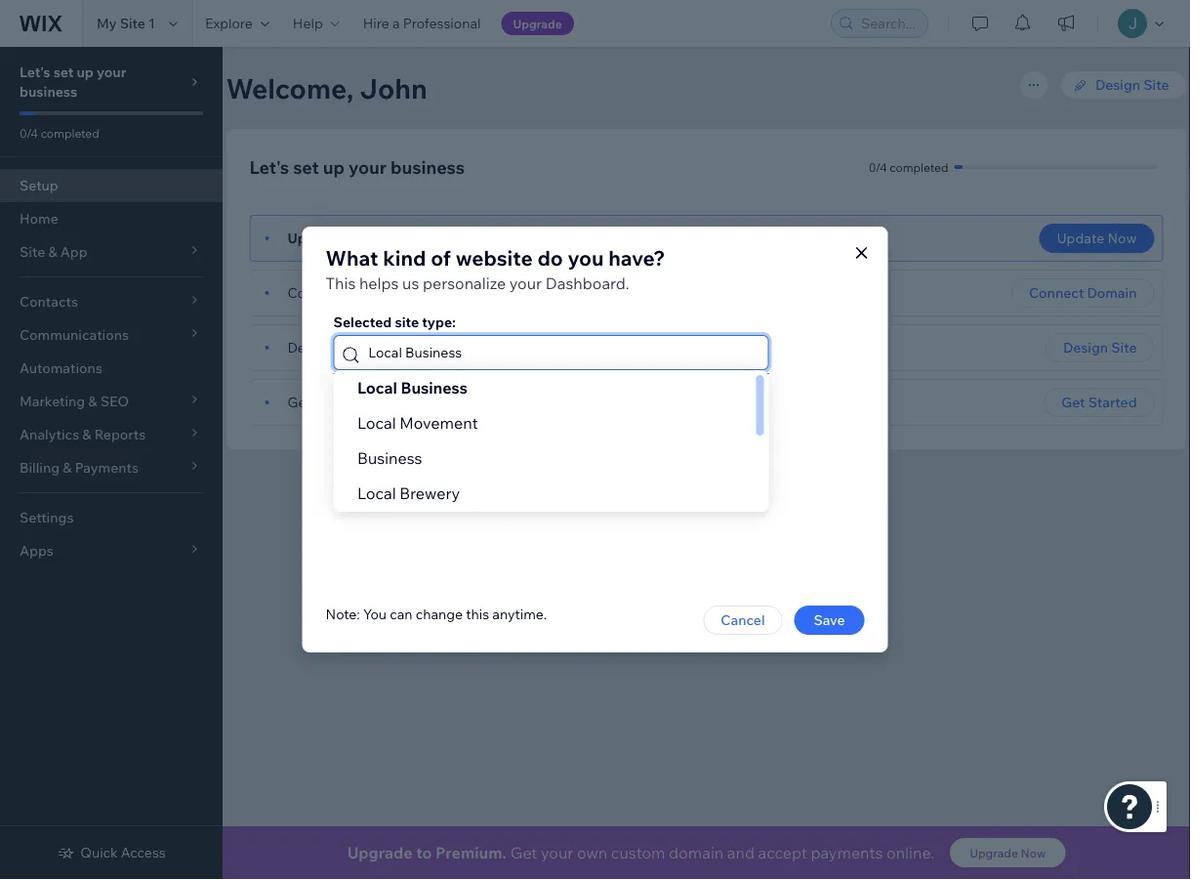 Task type: describe. For each thing, give the bounding box(es) containing it.
now for get your own custom domain and accept payments online.
[[1021, 845, 1046, 860]]

home
[[20, 210, 58, 227]]

what kind of website do you have? this helps us personalize your dashboard.
[[326, 245, 666, 293]]

you
[[568, 245, 604, 271]]

my site 1
[[97, 15, 155, 32]]

list box containing local business
[[334, 370, 769, 546]]

online.
[[887, 843, 935, 862]]

show your support
[[729, 474, 852, 491]]

premium.
[[436, 843, 507, 862]]

setup link
[[0, 169, 223, 202]]

update for update now
[[1057, 230, 1105, 247]]

you
[[363, 606, 387, 623]]

automations link
[[0, 352, 223, 385]]

local brewery
[[357, 483, 460, 503]]

cancel
[[721, 611, 765, 629]]

payments
[[811, 843, 883, 862]]

kind
[[383, 245, 426, 271]]

0 vertical spatial site
[[372, 230, 396, 247]]

help button
[[281, 0, 351, 47]]

and
[[728, 843, 755, 862]]

of
[[431, 245, 451, 271]]

access
[[121, 844, 166, 861]]

local for local business
[[357, 378, 397, 398]]

up inside the let's set up your business
[[77, 63, 94, 81]]

1 horizontal spatial domain
[[669, 843, 724, 862]]

1 vertical spatial business
[[357, 448, 422, 468]]

1 horizontal spatial completed
[[890, 160, 949, 174]]

1
[[149, 15, 155, 32]]

john
[[360, 71, 428, 105]]

upgrade to premium. get your own custom domain and accept payments online.
[[347, 843, 935, 862]]

1 vertical spatial up
[[323, 156, 345, 178]]

Enter your business or website type field
[[363, 336, 762, 369]]

cancel button
[[704, 606, 783, 635]]

do
[[538, 245, 563, 271]]

design site inside button
[[1064, 339, 1137, 356]]

0/4 inside sidebar element
[[20, 126, 38, 140]]

help
[[293, 15, 323, 32]]

professional
[[403, 15, 481, 32]]

can
[[390, 606, 413, 623]]

your down selected
[[335, 339, 364, 356]]

upgrade for upgrade to premium. get your own custom domain and accept payments online.
[[347, 843, 413, 862]]

your inside what kind of website do you have? this helps us personalize your dashboard.
[[510, 273, 542, 293]]

found
[[314, 394, 352, 411]]

update now
[[1057, 230, 1137, 247]]

hire
[[363, 15, 390, 32]]

connect a custom domain
[[288, 284, 454, 301]]

1 vertical spatial website
[[367, 339, 417, 356]]

quick access button
[[57, 844, 166, 862]]

local movement
[[357, 413, 478, 433]]

1 vertical spatial 0/4 completed
[[869, 160, 949, 174]]

settings link
[[0, 501, 223, 534]]

show
[[729, 474, 765, 491]]

type
[[399, 230, 429, 247]]

local for local movement
[[357, 413, 396, 433]]

set inside the let's set up your business
[[53, 63, 74, 81]]

settings
[[20, 509, 74, 526]]

home link
[[0, 202, 223, 235]]

save button
[[795, 606, 865, 635]]

update now button
[[1040, 224, 1155, 253]]

on
[[355, 394, 371, 411]]

note: you can change this anytime.
[[326, 606, 547, 623]]

personalize
[[423, 273, 506, 293]]

business inside the let's set up your business
[[20, 83, 77, 100]]

anytime.
[[493, 606, 547, 623]]

get found on google
[[288, 394, 421, 411]]

let's set up your business inside sidebar element
[[20, 63, 126, 100]]

1 vertical spatial site
[[395, 314, 419, 331]]

google
[[374, 394, 421, 411]]

your left own
[[541, 843, 574, 862]]

1 horizontal spatial let's
[[250, 156, 289, 178]]

let's inside sidebar element
[[20, 63, 50, 81]]

now for update your site type
[[1108, 230, 1137, 247]]

1 horizontal spatial custom
[[611, 843, 666, 862]]

connect for connect domain
[[1030, 284, 1085, 301]]

show your support button
[[729, 474, 852, 491]]

your inside the let's set up your business
[[97, 63, 126, 81]]

support
[[800, 474, 852, 491]]

welcome,
[[226, 71, 354, 105]]

us
[[402, 273, 419, 293]]

website inside what kind of website do you have? this helps us personalize your dashboard.
[[456, 245, 533, 271]]

your up the 'this'
[[339, 230, 369, 247]]

Search... field
[[856, 10, 922, 37]]

upgrade now button
[[951, 838, 1066, 867]]

type:
[[422, 314, 456, 331]]

1 horizontal spatial business
[[391, 156, 465, 178]]

brewery
[[399, 483, 460, 503]]

to
[[416, 843, 432, 862]]



Task type: locate. For each thing, give the bounding box(es) containing it.
your up the update your site type
[[349, 156, 387, 178]]

upgrade right "professional"
[[513, 16, 562, 31]]

0 vertical spatial site
[[120, 15, 145, 32]]

0 horizontal spatial set
[[53, 63, 74, 81]]

helps
[[359, 273, 399, 293]]

0 horizontal spatial up
[[77, 63, 94, 81]]

a
[[393, 15, 400, 32], [345, 284, 353, 301]]

upgrade right online.
[[970, 845, 1019, 860]]

local for local brewery
[[357, 483, 396, 503]]

0 vertical spatial business
[[400, 378, 467, 398]]

design site
[[1096, 76, 1170, 93], [1064, 339, 1137, 356]]

hire a professional link
[[351, 0, 493, 47]]

1 vertical spatial domain
[[669, 843, 724, 862]]

business up setup on the left
[[20, 83, 77, 100]]

started
[[1089, 394, 1137, 411]]

a left the helps on the left top of page
[[345, 284, 353, 301]]

a for professional
[[393, 15, 400, 32]]

custom up selected site type:
[[356, 284, 403, 301]]

your down do
[[510, 273, 542, 293]]

dashboard.
[[546, 273, 630, 293]]

0 horizontal spatial domain
[[406, 284, 454, 301]]

list box
[[334, 370, 769, 546]]

1 horizontal spatial website
[[456, 245, 533, 271]]

now
[[1108, 230, 1137, 247], [1021, 845, 1046, 860]]

save
[[814, 611, 846, 629]]

0 horizontal spatial 0/4
[[20, 126, 38, 140]]

1 vertical spatial let's
[[250, 156, 289, 178]]

let's set up your business up the update your site type
[[250, 156, 465, 178]]

design inside button
[[1064, 339, 1109, 356]]

1 update from the left
[[288, 230, 336, 247]]

get left started
[[1062, 394, 1086, 411]]

change
[[416, 606, 463, 623]]

my
[[97, 15, 117, 32]]

1 vertical spatial site
[[1144, 76, 1170, 93]]

0 horizontal spatial a
[[345, 284, 353, 301]]

0 horizontal spatial 0/4 completed
[[20, 126, 99, 140]]

hire a professional
[[363, 15, 481, 32]]

site left the type
[[372, 230, 396, 247]]

connect for connect a custom domain
[[288, 284, 342, 301]]

this
[[466, 606, 490, 623]]

local business
[[357, 378, 467, 398]]

design site link
[[1061, 70, 1187, 100]]

custom
[[356, 284, 403, 301], [611, 843, 666, 862]]

quick
[[80, 844, 118, 861]]

3 local from the top
[[357, 483, 396, 503]]

0 horizontal spatial now
[[1021, 845, 1046, 860]]

a right hire
[[393, 15, 400, 32]]

get inside button
[[1062, 394, 1086, 411]]

2 update from the left
[[1057, 230, 1105, 247]]

get started button
[[1044, 388, 1155, 417]]

selected site type:
[[334, 314, 456, 331]]

0 horizontal spatial website
[[367, 339, 417, 356]]

0 vertical spatial website
[[456, 245, 533, 271]]

business up the type
[[391, 156, 465, 178]]

get left "found"
[[288, 394, 311, 411]]

your down my
[[97, 63, 126, 81]]

1 horizontal spatial a
[[393, 15, 400, 32]]

website
[[456, 245, 533, 271], [367, 339, 417, 356]]

2 horizontal spatial site
[[1144, 76, 1170, 93]]

connect left domain
[[1030, 284, 1085, 301]]

completed inside sidebar element
[[41, 126, 99, 140]]

own
[[577, 843, 608, 862]]

2 local from the top
[[357, 413, 396, 433]]

business up local brewery
[[357, 448, 422, 468]]

get
[[288, 394, 311, 411], [1062, 394, 1086, 411], [511, 843, 538, 862]]

automations
[[20, 359, 102, 377]]

your
[[768, 474, 796, 491]]

connect inside connect domain button
[[1030, 284, 1085, 301]]

1 horizontal spatial site
[[1112, 339, 1137, 356]]

upgrade button
[[502, 12, 574, 35]]

0 horizontal spatial get
[[288, 394, 311, 411]]

sidebar element
[[0, 47, 223, 879]]

get right premium.
[[511, 843, 538, 862]]

2 horizontal spatial get
[[1062, 394, 1086, 411]]

0 vertical spatial custom
[[356, 284, 403, 301]]

site
[[120, 15, 145, 32], [1144, 76, 1170, 93], [1112, 339, 1137, 356]]

1 horizontal spatial upgrade
[[513, 16, 562, 31]]

0 horizontal spatial let's set up your business
[[20, 63, 126, 100]]

domain
[[406, 284, 454, 301], [669, 843, 724, 862]]

design
[[1096, 76, 1141, 93], [288, 339, 332, 356], [1064, 339, 1109, 356]]

update for update your site type
[[288, 230, 336, 247]]

1 horizontal spatial let's set up your business
[[250, 156, 465, 178]]

update
[[288, 230, 336, 247], [1057, 230, 1105, 247]]

quick access
[[80, 844, 166, 861]]

local right "found"
[[357, 378, 397, 398]]

connect domain button
[[1012, 278, 1155, 308]]

up
[[77, 63, 94, 81], [323, 156, 345, 178]]

get started
[[1062, 394, 1137, 411]]

have?
[[609, 245, 666, 271]]

0 vertical spatial up
[[77, 63, 94, 81]]

upgrade
[[513, 16, 562, 31], [347, 843, 413, 862], [970, 845, 1019, 860]]

1 vertical spatial let's set up your business
[[250, 156, 465, 178]]

what
[[326, 245, 378, 271]]

1 vertical spatial now
[[1021, 845, 1046, 860]]

domain up type:
[[406, 284, 454, 301]]

1 horizontal spatial 0/4
[[869, 160, 888, 174]]

1 connect from the left
[[288, 284, 342, 301]]

1 horizontal spatial 0/4 completed
[[869, 160, 949, 174]]

explore
[[205, 15, 253, 32]]

0 horizontal spatial upgrade
[[347, 843, 413, 862]]

2 connect from the left
[[1030, 284, 1085, 301]]

0 horizontal spatial site
[[120, 15, 145, 32]]

0 vertical spatial let's
[[20, 63, 50, 81]]

0 horizontal spatial update
[[288, 230, 336, 247]]

0 horizontal spatial let's
[[20, 63, 50, 81]]

1 horizontal spatial up
[[323, 156, 345, 178]]

domain left and at the right of page
[[669, 843, 724, 862]]

update up the 'this'
[[288, 230, 336, 247]]

0 horizontal spatial connect
[[288, 284, 342, 301]]

0 horizontal spatial completed
[[41, 126, 99, 140]]

0 vertical spatial local
[[357, 378, 397, 398]]

0 vertical spatial business
[[20, 83, 77, 100]]

local
[[357, 378, 397, 398], [357, 413, 396, 433], [357, 483, 396, 503]]

1 vertical spatial completed
[[890, 160, 949, 174]]

upgrade for upgrade now
[[970, 845, 1019, 860]]

0 vertical spatial design site
[[1096, 76, 1170, 93]]

0 vertical spatial domain
[[406, 284, 454, 301]]

0 vertical spatial let's set up your business
[[20, 63, 126, 100]]

let's
[[20, 63, 50, 81], [250, 156, 289, 178]]

selected
[[334, 314, 392, 331]]

0 horizontal spatial business
[[20, 83, 77, 100]]

get for get started
[[1062, 394, 1086, 411]]

0/4 completed inside sidebar element
[[20, 126, 99, 140]]

update inside update now button
[[1057, 230, 1105, 247]]

completed
[[41, 126, 99, 140], [890, 160, 949, 174]]

0 vertical spatial completed
[[41, 126, 99, 140]]

upgrade now
[[970, 845, 1046, 860]]

movement
[[399, 413, 478, 433]]

1 local from the top
[[357, 378, 397, 398]]

0 vertical spatial 0/4 completed
[[20, 126, 99, 140]]

1 horizontal spatial get
[[511, 843, 538, 862]]

website down selected site type:
[[367, 339, 417, 356]]

1 vertical spatial business
[[391, 156, 465, 178]]

0 vertical spatial now
[[1108, 230, 1137, 247]]

0 vertical spatial set
[[53, 63, 74, 81]]

1 vertical spatial design site
[[1064, 339, 1137, 356]]

1 vertical spatial 0/4
[[869, 160, 888, 174]]

1 horizontal spatial connect
[[1030, 284, 1085, 301]]

design your website
[[288, 339, 417, 356]]

2 vertical spatial site
[[1112, 339, 1137, 356]]

upgrade left to
[[347, 843, 413, 862]]

1 vertical spatial local
[[357, 413, 396, 433]]

0/4
[[20, 126, 38, 140], [869, 160, 888, 174]]

welcome, john
[[226, 71, 428, 105]]

this
[[326, 273, 356, 293]]

let's set up your business
[[20, 63, 126, 100], [250, 156, 465, 178]]

site
[[372, 230, 396, 247], [395, 314, 419, 331]]

business up movement
[[400, 378, 467, 398]]

accept
[[759, 843, 808, 862]]

update your site type
[[288, 230, 429, 247]]

1 horizontal spatial update
[[1057, 230, 1105, 247]]

1 vertical spatial set
[[293, 156, 319, 178]]

local left brewery on the left of page
[[357, 483, 396, 503]]

0/4 completed
[[20, 126, 99, 140], [869, 160, 949, 174]]

let's set up your business down my
[[20, 63, 126, 100]]

upgrade for upgrade
[[513, 16, 562, 31]]

connect
[[288, 284, 342, 301], [1030, 284, 1085, 301]]

setup
[[20, 177, 58, 194]]

connect down what
[[288, 284, 342, 301]]

update up connect domain
[[1057, 230, 1105, 247]]

connect domain
[[1030, 284, 1137, 301]]

design site button
[[1046, 333, 1155, 362]]

1 vertical spatial a
[[345, 284, 353, 301]]

site inside design site link
[[1144, 76, 1170, 93]]

business
[[20, 83, 77, 100], [391, 156, 465, 178]]

note:
[[326, 606, 360, 623]]

0 vertical spatial 0/4
[[20, 126, 38, 140]]

0 horizontal spatial custom
[[356, 284, 403, 301]]

1 horizontal spatial set
[[293, 156, 319, 178]]

domain
[[1088, 284, 1137, 301]]

0 vertical spatial a
[[393, 15, 400, 32]]

set
[[53, 63, 74, 81], [293, 156, 319, 178]]

site inside design site button
[[1112, 339, 1137, 356]]

1 horizontal spatial now
[[1108, 230, 1137, 247]]

get for get found on google
[[288, 394, 311, 411]]

custom right own
[[611, 843, 666, 862]]

2 vertical spatial local
[[357, 483, 396, 503]]

a for custom
[[345, 284, 353, 301]]

your
[[97, 63, 126, 81], [349, 156, 387, 178], [339, 230, 369, 247], [510, 273, 542, 293], [335, 339, 364, 356], [541, 843, 574, 862]]

business
[[400, 378, 467, 398], [357, 448, 422, 468]]

1 vertical spatial custom
[[611, 843, 666, 862]]

website up personalize
[[456, 245, 533, 271]]

2 horizontal spatial upgrade
[[970, 845, 1019, 860]]

local down on
[[357, 413, 396, 433]]

site left type:
[[395, 314, 419, 331]]



Task type: vqa. For each thing, say whether or not it's contained in the screenshot.
Flamingo
no



